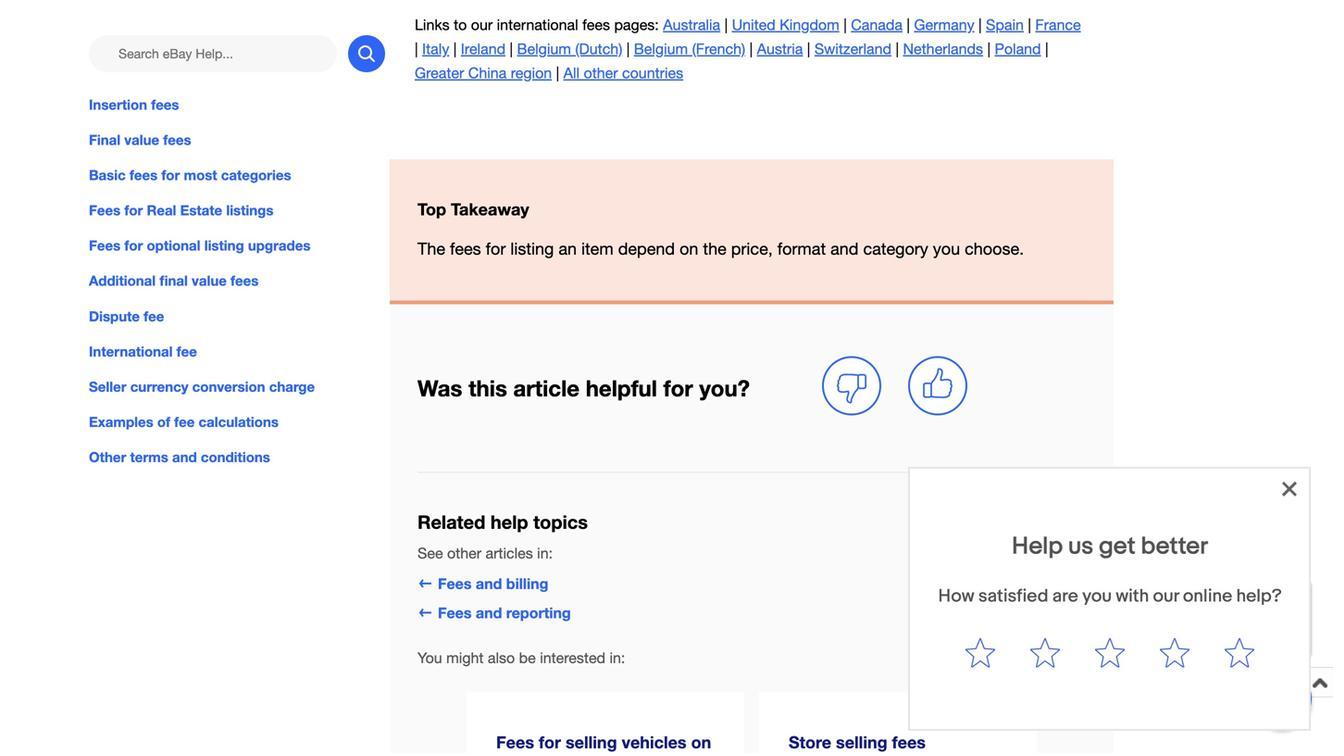 Task type: vqa. For each thing, say whether or not it's contained in the screenshot.
Australia
yes



Task type: describe. For each thing, give the bounding box(es) containing it.
fees for fees for selling vehicles on
[[496, 732, 534, 752]]

italy link
[[422, 40, 450, 57]]

germany link
[[915, 16, 975, 33]]

fees for fees for real estate listings
[[89, 202, 121, 219]]

fees for real estate listings
[[89, 202, 274, 219]]

links to our international fees pages: australia | united kingdom | canada | germany | spain | france | italy | ireland | belgium (dutch) | belgium (french) | austria | switzerland | netherlands | poland | greater china region | all other countries
[[415, 16, 1081, 82]]

this
[[469, 375, 507, 401]]

1 vertical spatial value
[[192, 273, 227, 289]]

0 vertical spatial on
[[680, 239, 699, 258]]

on inside fees for selling vehicles on
[[692, 732, 712, 752]]

other
[[89, 449, 126, 465]]

international
[[89, 343, 173, 360]]

interested
[[540, 649, 606, 666]]

fees for real estate listings link
[[89, 200, 385, 221]]

for left most
[[161, 167, 180, 183]]

estate
[[180, 202, 222, 219]]

france link
[[1036, 16, 1081, 33]]

examples
[[89, 413, 153, 430]]

all other countries link
[[564, 65, 684, 82]]

store
[[789, 732, 832, 752]]

fees and billing
[[438, 575, 549, 592]]

categories
[[221, 167, 291, 183]]

| down canada in the top right of the page
[[896, 40, 899, 57]]

conversion
[[192, 378, 265, 395]]

fees and billing link
[[418, 575, 549, 592]]

dispute fee
[[89, 308, 164, 324]]

optional
[[147, 237, 201, 254]]

(french)
[[692, 40, 746, 57]]

australia link
[[663, 16, 721, 33]]

countries
[[622, 65, 684, 82]]

fee for international fee
[[177, 343, 197, 360]]

germany
[[915, 16, 975, 33]]

belgium (french) link
[[634, 40, 746, 57]]

additional final value fees link
[[89, 271, 385, 291]]

choose.
[[965, 239, 1025, 258]]

2 selling from the left
[[836, 732, 888, 752]]

basic
[[89, 167, 126, 183]]

depend
[[618, 239, 675, 258]]

| right the "italy" "link" at the top of the page
[[454, 40, 457, 57]]

fee for dispute fee
[[144, 308, 164, 324]]

| left all on the top of the page
[[556, 65, 560, 82]]

other terms and conditions link
[[89, 447, 385, 467]]

real
[[147, 202, 176, 219]]

italy
[[422, 40, 450, 57]]

takeaway
[[451, 199, 529, 219]]

the fees for listing an item depend on the price, format and category you choose.
[[418, 239, 1025, 258]]

france
[[1036, 16, 1081, 33]]

currency
[[130, 378, 188, 395]]

| up (french)
[[725, 16, 728, 33]]

most
[[184, 167, 217, 183]]

and down examples of fee calculations
[[172, 449, 197, 465]]

from
[[1223, 593, 1249, 609]]

additional final value fees
[[89, 273, 259, 289]]

| right ireland
[[510, 40, 513, 57]]

netherlands
[[904, 40, 984, 57]]

insertion fees link
[[89, 94, 385, 115]]

listings
[[226, 202, 274, 219]]

0 vertical spatial in:
[[537, 544, 553, 562]]

ireland link
[[461, 40, 506, 57]]

you inside get the help you need from our automated assistant, or contact an agent.
[[1165, 593, 1187, 609]]

articles
[[486, 544, 533, 562]]

ireland
[[461, 40, 506, 57]]

you might also be interested in:
[[418, 649, 626, 666]]

other inside links to our international fees pages: australia | united kingdom | canada | germany | spain | france | italy | ireland | belgium (dutch) | belgium (french) | austria | switzerland | netherlands | poland | greater china region | all other countries
[[584, 65, 618, 82]]

seller
[[89, 378, 126, 395]]

| right spain
[[1028, 16, 1032, 33]]

or
[[1238, 612, 1249, 627]]

australia
[[663, 16, 721, 33]]

2 vertical spatial fee
[[174, 413, 195, 430]]

calculations
[[199, 413, 279, 430]]

belgium (dutch) link
[[517, 40, 623, 57]]

fees for selling vehicles on
[[496, 732, 712, 753]]

terms
[[130, 449, 168, 465]]

selling inside fees for selling vehicles on
[[566, 732, 617, 752]]

international
[[497, 16, 579, 33]]

links
[[415, 16, 450, 33]]

fees for fees for optional listing upgrades
[[89, 237, 121, 254]]

fees inside links to our international fees pages: australia | united kingdom | canada | germany | spain | france | italy | ireland | belgium (dutch) | belgium (french) | austria | switzerland | netherlands | poland | greater china region | all other countries
[[583, 16, 610, 33]]

dispute fee link
[[89, 306, 385, 326]]

spain
[[986, 16, 1024, 33]]

to
[[454, 16, 467, 33]]

conditions
[[201, 449, 270, 465]]

| down united
[[750, 40, 753, 57]]

other terms and conditions
[[89, 449, 270, 465]]

you
[[418, 649, 442, 666]]

fees and reporting
[[438, 604, 571, 621]]

greater china region link
[[415, 65, 552, 82]]

canada
[[851, 16, 903, 33]]

region
[[511, 65, 552, 82]]



Task type: locate. For each thing, give the bounding box(es) containing it.
fee right of
[[174, 413, 195, 430]]

belgium up countries
[[634, 40, 688, 57]]

our
[[471, 16, 493, 33], [1090, 612, 1109, 627]]

seller currency conversion charge link
[[89, 376, 385, 397]]

price,
[[732, 239, 773, 258]]

1 horizontal spatial help
[[1137, 593, 1162, 609]]

was this article helpful for you?
[[418, 375, 750, 401]]

vehicles
[[622, 732, 687, 752]]

0 horizontal spatial belgium
[[517, 40, 571, 57]]

help up automated
[[1137, 593, 1162, 609]]

0 vertical spatial value
[[124, 132, 159, 148]]

fees inside fees for selling vehicles on
[[496, 732, 534, 752]]

1 vertical spatial you
[[1165, 593, 1187, 609]]

for down "interested"
[[539, 732, 561, 752]]

1 vertical spatial in:
[[610, 649, 626, 666]]

for up "additional" at the top left of page
[[124, 237, 143, 254]]

international fee
[[89, 343, 197, 360]]

| down kingdom
[[808, 40, 811, 57]]

help up articles
[[491, 511, 528, 533]]

0 vertical spatial our
[[471, 16, 493, 33]]

other
[[584, 65, 618, 82], [447, 544, 482, 562]]

listing down takeaway
[[511, 239, 554, 258]]

be
[[519, 649, 536, 666]]

seller currency conversion charge
[[89, 378, 315, 395]]

the
[[703, 239, 727, 258], [1115, 593, 1133, 609]]

fees for fees and reporting
[[438, 604, 472, 621]]

1 horizontal spatial our
[[1090, 612, 1109, 627]]

netherlands link
[[904, 40, 984, 57]]

| down france link
[[1046, 40, 1049, 57]]

0 horizontal spatial other
[[447, 544, 482, 562]]

and down fees and billing on the bottom of the page
[[476, 604, 502, 621]]

0 horizontal spatial selling
[[566, 732, 617, 752]]

Search eBay Help... text field
[[89, 35, 337, 72]]

listing for an
[[511, 239, 554, 258]]

fees for optional listing upgrades link
[[89, 235, 385, 256]]

1 horizontal spatial in:
[[610, 649, 626, 666]]

belgium
[[517, 40, 571, 57], [634, 40, 688, 57]]

0 horizontal spatial you
[[933, 239, 961, 258]]

| right canada in the top right of the page
[[907, 16, 910, 33]]

fees down fees and billing link
[[438, 604, 472, 621]]

for left you?
[[664, 375, 693, 401]]

1 horizontal spatial listing
[[511, 239, 554, 258]]

1 horizontal spatial you
[[1165, 593, 1187, 609]]

fees for fees and billing
[[438, 575, 472, 592]]

1 vertical spatial fee
[[177, 343, 197, 360]]

0 vertical spatial you
[[933, 239, 961, 258]]

in: right "interested"
[[610, 649, 626, 666]]

examples of fee calculations link
[[89, 412, 385, 432]]

examples of fee calculations
[[89, 413, 279, 430]]

0 horizontal spatial listing
[[204, 237, 244, 254]]

and right format
[[831, 239, 859, 258]]

agent.
[[1184, 630, 1221, 646]]

switzerland link
[[815, 40, 892, 57]]

1 horizontal spatial other
[[584, 65, 618, 82]]

fees down you might also be interested in:
[[496, 732, 534, 752]]

final
[[89, 132, 121, 148]]

0 horizontal spatial in:
[[537, 544, 553, 562]]

0 horizontal spatial an
[[559, 239, 577, 258]]

topics
[[534, 511, 588, 533]]

an inside get the help you need from our automated assistant, or contact an agent.
[[1166, 630, 1181, 646]]

1 belgium from the left
[[517, 40, 571, 57]]

all
[[564, 65, 580, 82]]

see
[[418, 544, 443, 562]]

1 vertical spatial other
[[447, 544, 482, 562]]

the left price, at right
[[703, 239, 727, 258]]

value right final
[[192, 273, 227, 289]]

insertion fees
[[89, 96, 179, 113]]

related help topics
[[418, 511, 588, 533]]

poland
[[995, 40, 1042, 57]]

assistant,
[[1179, 612, 1234, 627]]

1 selling from the left
[[566, 732, 617, 752]]

value down insertion fees
[[124, 132, 159, 148]]

selling right store
[[836, 732, 888, 752]]

basic fees for most categories link
[[89, 165, 385, 185]]

1 vertical spatial an
[[1166, 630, 1181, 646]]

for down takeaway
[[486, 239, 506, 258]]

related
[[418, 511, 486, 533]]

belgium down international
[[517, 40, 571, 57]]

an left agent.
[[1166, 630, 1181, 646]]

and
[[831, 239, 859, 258], [172, 449, 197, 465], [476, 575, 502, 592], [476, 604, 502, 621]]

article
[[514, 375, 580, 401]]

listing for upgrades
[[204, 237, 244, 254]]

contact
[[1119, 630, 1163, 646]]

fees up "additional" at the top left of page
[[89, 237, 121, 254]]

you left choose.
[[933, 239, 961, 258]]

automated
[[1113, 612, 1175, 627]]

in: down 'topics'
[[537, 544, 553, 562]]

0 horizontal spatial the
[[703, 239, 727, 258]]

our right to
[[471, 16, 493, 33]]

top
[[418, 199, 446, 219]]

our inside get the help you need from our automated assistant, or contact an agent.
[[1090, 612, 1109, 627]]

1 horizontal spatial selling
[[836, 732, 888, 752]]

| up all other countries link
[[627, 40, 630, 57]]

an left item at top
[[559, 239, 577, 258]]

need
[[1190, 593, 1219, 609]]

in:
[[537, 544, 553, 562], [610, 649, 626, 666]]

1 vertical spatial the
[[1115, 593, 1133, 609]]

0 horizontal spatial value
[[124, 132, 159, 148]]

additional
[[89, 273, 156, 289]]

united kingdom link
[[732, 16, 840, 33]]

2 belgium from the left
[[634, 40, 688, 57]]

0 horizontal spatial our
[[471, 16, 493, 33]]

store selling fees link
[[760, 692, 1037, 753]]

0 vertical spatial an
[[559, 239, 577, 258]]

get
[[1091, 593, 1112, 609]]

|
[[725, 16, 728, 33], [844, 16, 847, 33], [907, 16, 910, 33], [979, 16, 982, 33], [1028, 16, 1032, 33], [415, 40, 418, 57], [454, 40, 457, 57], [510, 40, 513, 57], [627, 40, 630, 57], [750, 40, 753, 57], [808, 40, 811, 57], [896, 40, 899, 57], [988, 40, 991, 57], [1046, 40, 1049, 57], [556, 65, 560, 82]]

on right depend
[[680, 239, 699, 258]]

for left real
[[124, 202, 143, 219]]

fees for optional listing upgrades
[[89, 237, 311, 254]]

| left spain "link"
[[979, 16, 982, 33]]

might
[[447, 649, 484, 666]]

listing down fees for real estate listings link
[[204, 237, 244, 254]]

fee up international fee at left top
[[144, 308, 164, 324]]

of
[[157, 413, 170, 430]]

| down spain
[[988, 40, 991, 57]]

spain link
[[986, 16, 1024, 33]]

help inside get the help you need from our automated assistant, or contact an agent.
[[1137, 593, 1162, 609]]

fees down 'see'
[[438, 575, 472, 592]]

for inside fees for selling vehicles on
[[539, 732, 561, 752]]

kingdom
[[780, 16, 840, 33]]

pages:
[[615, 16, 659, 33]]

other down related
[[447, 544, 482, 562]]

our inside links to our international fees pages: australia | united kingdom | canada | germany | spain | france | italy | ireland | belgium (dutch) | belgium (french) | austria | switzerland | netherlands | poland | greater china region | all other countries
[[471, 16, 493, 33]]

top takeaway
[[418, 199, 529, 219]]

our down get
[[1090, 612, 1109, 627]]

also
[[488, 649, 515, 666]]

0 horizontal spatial help
[[491, 511, 528, 533]]

you?
[[700, 375, 750, 401]]

1 horizontal spatial an
[[1166, 630, 1181, 646]]

fees for selling vehicles on link
[[467, 692, 745, 753]]

0 vertical spatial the
[[703, 239, 727, 258]]

1 vertical spatial our
[[1090, 612, 1109, 627]]

get the help you need from our automated assistant, or contact an agent. tooltip
[[1082, 592, 1258, 647]]

store selling fees
[[789, 732, 926, 752]]

1 vertical spatial on
[[692, 732, 712, 752]]

get the help you need from our automated assistant, or contact an agent.
[[1090, 593, 1249, 646]]

fees
[[89, 202, 121, 219], [89, 237, 121, 254], [438, 575, 472, 592], [438, 604, 472, 621], [496, 732, 534, 752]]

international fee link
[[89, 341, 385, 362]]

value
[[124, 132, 159, 148], [192, 273, 227, 289]]

0 vertical spatial fee
[[144, 308, 164, 324]]

canada link
[[851, 16, 903, 33]]

0 vertical spatial other
[[584, 65, 618, 82]]

austria link
[[757, 40, 803, 57]]

fee up seller currency conversion charge
[[177, 343, 197, 360]]

final value fees
[[89, 132, 191, 148]]

format
[[778, 239, 826, 258]]

the right get
[[1115, 593, 1133, 609]]

1 horizontal spatial value
[[192, 273, 227, 289]]

1 vertical spatial help
[[1137, 593, 1162, 609]]

and up fees and reporting link
[[476, 575, 502, 592]]

basic fees for most categories
[[89, 167, 291, 183]]

dispute
[[89, 308, 140, 324]]

selling
[[566, 732, 617, 752], [836, 732, 888, 752]]

charge
[[269, 378, 315, 395]]

the
[[418, 239, 446, 258]]

| up "switzerland" link
[[844, 16, 847, 33]]

the inside get the help you need from our automated assistant, or contact an agent.
[[1115, 593, 1133, 609]]

helpful
[[586, 375, 658, 401]]

final value fees link
[[89, 130, 385, 150]]

fee inside 'link'
[[177, 343, 197, 360]]

selling left "vehicles"
[[566, 732, 617, 752]]

you left the need
[[1165, 593, 1187, 609]]

0 vertical spatial help
[[491, 511, 528, 533]]

fees and reporting link
[[418, 604, 571, 621]]

on right "vehicles"
[[692, 732, 712, 752]]

fees down the basic
[[89, 202, 121, 219]]

| left the "italy" "link" at the top of the page
[[415, 40, 418, 57]]

was
[[418, 375, 463, 401]]

reporting
[[506, 604, 571, 621]]

other down '(dutch)'
[[584, 65, 618, 82]]

austria
[[757, 40, 803, 57]]

1 horizontal spatial the
[[1115, 593, 1133, 609]]

1 horizontal spatial belgium
[[634, 40, 688, 57]]



